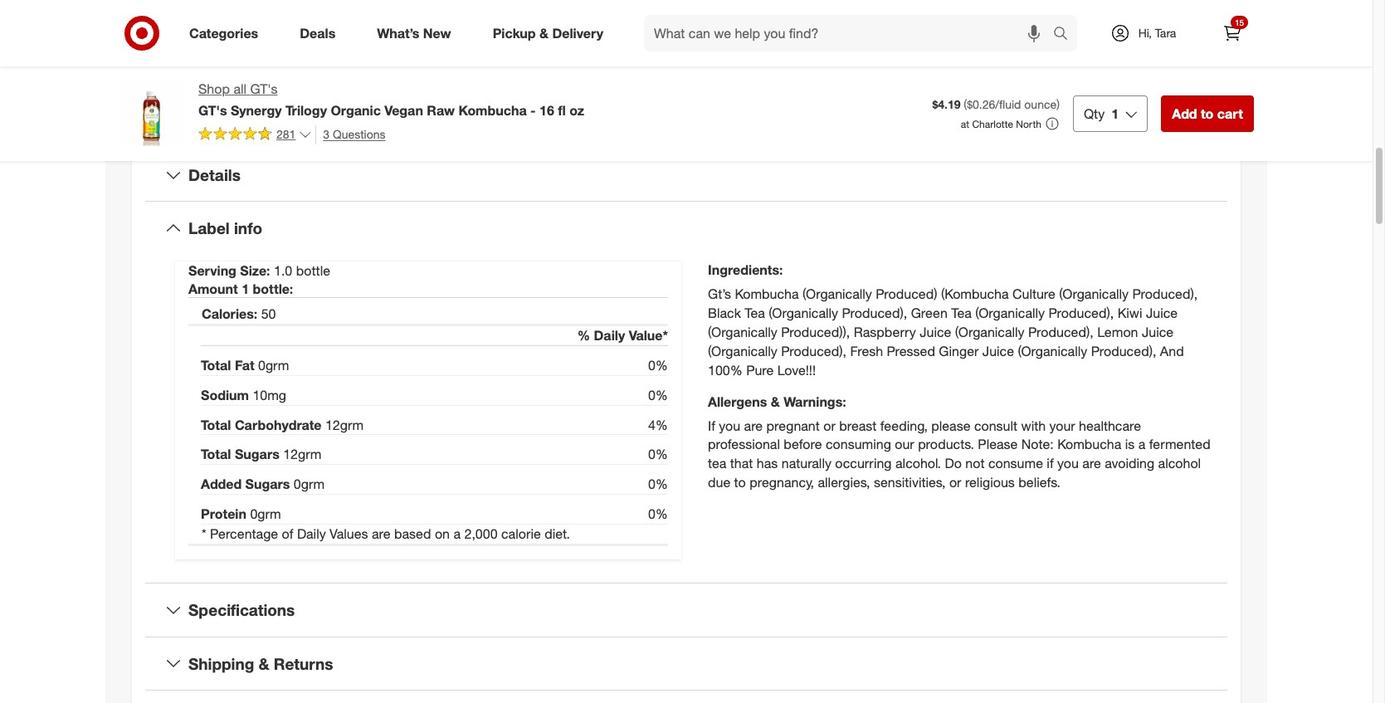 Task type: describe. For each thing, give the bounding box(es) containing it.
grm for total sugars 12 grm
[[298, 446, 322, 463]]

religious
[[965, 474, 1015, 491]]

1 horizontal spatial or
[[950, 474, 962, 491]]

if
[[1047, 455, 1054, 472]]

12 for carbohydrate
[[325, 416, 340, 433]]

pickup & delivery
[[493, 25, 604, 41]]

has
[[757, 455, 778, 472]]

what's
[[377, 25, 420, 41]]

produced), up raspberry
[[842, 305, 908, 321]]

0 horizontal spatial or
[[824, 417, 836, 434]]

consult
[[974, 417, 1018, 434]]

ingredients:
[[708, 262, 783, 278]]

produced), up kiwi at the top right
[[1133, 286, 1198, 302]]

of
[[282, 525, 293, 542]]

deals
[[300, 25, 336, 41]]

produced)
[[876, 286, 938, 302]]

alcohol.
[[896, 455, 941, 472]]

add
[[1172, 105, 1198, 122]]

note:
[[1022, 436, 1054, 453]]

0% for added sugars 0 grm
[[648, 476, 668, 492]]

-
[[530, 102, 536, 119]]

mg
[[267, 387, 286, 403]]

based
[[394, 525, 431, 542]]

organic
[[331, 102, 381, 119]]

hi,
[[1139, 26, 1152, 40]]

add to cart
[[1172, 105, 1244, 122]]

0% for sodium 10 mg
[[648, 387, 668, 403]]

%
[[578, 327, 590, 344]]

4%
[[648, 416, 668, 433]]

$4.19 ( $0.26 /fluid ounce )
[[933, 97, 1060, 111]]

juice right ginger
[[983, 343, 1014, 359]]

what's new
[[377, 25, 451, 41]]

do
[[945, 455, 962, 472]]

raw
[[427, 102, 455, 119]]

0 horizontal spatial a
[[454, 525, 461, 542]]

pressed
[[887, 343, 935, 359]]

1 horizontal spatial tea
[[745, 305, 765, 321]]

sodium 10 mg
[[201, 387, 286, 403]]

total for total fat
[[201, 357, 231, 373]]

$0.26
[[967, 97, 996, 111]]

calories: 50
[[202, 306, 276, 322]]

black
[[708, 305, 741, 321]]

your
[[1050, 417, 1076, 434]]

10
[[253, 387, 267, 403]]

alcohol
[[1159, 455, 1201, 472]]

with
[[1021, 417, 1046, 434]]

trilogy
[[286, 102, 327, 119]]

produced), down lemon
[[1091, 343, 1157, 359]]

lemon
[[1098, 324, 1139, 340]]

not
[[966, 455, 985, 472]]

grm for total fat 0 grm
[[266, 357, 289, 373]]

total for total sugars
[[201, 446, 231, 463]]

1 horizontal spatial bottle
[[296, 263, 330, 279]]

3 questions
[[323, 127, 386, 141]]

grm for total carbohydrate 12 grm
[[340, 416, 364, 433]]

ginger
[[939, 343, 979, 359]]

hi, tara
[[1139, 26, 1177, 40]]

allergies,
[[818, 474, 870, 491]]

produced), down culture
[[1029, 324, 1094, 340]]

kombucha
[[735, 286, 799, 302]]

returns
[[274, 654, 333, 673]]

juice down green
[[920, 324, 952, 340]]

label
[[188, 219, 230, 238]]

sugars for added sugars
[[245, 476, 290, 492]]

sensitivities,
[[874, 474, 946, 491]]

advertisement region
[[706, 0, 1254, 26]]

sugars for total sugars
[[235, 446, 280, 463]]

0 horizontal spatial 0
[[250, 506, 258, 522]]

feeding,
[[881, 417, 928, 434]]

2 horizontal spatial tea
[[952, 305, 972, 321]]

grm for added sugars 0 grm
[[301, 476, 325, 492]]

green
[[911, 305, 948, 321]]

& for delivery
[[540, 25, 549, 41]]

2 horizontal spatial are
[[1083, 455, 1101, 472]]

0 vertical spatial you
[[719, 417, 741, 434]]

sponsored
[[1205, 28, 1254, 41]]

0% for total fat 0 grm
[[648, 357, 668, 373]]

specifications button
[[145, 583, 1228, 636]]

shop
[[198, 81, 230, 97]]

(kombucha
[[941, 286, 1009, 302]]

produced), down produced)),
[[781, 343, 847, 359]]

*
[[202, 525, 206, 542]]

kombucha inside shop all gt's gt's synergy trilogy organic vegan raw kombucha - 16 fl oz
[[459, 102, 527, 119]]

)
[[1057, 97, 1060, 111]]

occurring
[[835, 455, 892, 472]]

281 link
[[198, 125, 312, 145]]

produced)),
[[781, 324, 850, 340]]

* percentage of daily values are based on a 2,000 calorie diet.
[[202, 525, 570, 542]]

100%
[[708, 362, 743, 378]]

0 horizontal spatial daily
[[297, 525, 326, 542]]

on
[[435, 525, 450, 542]]

to inside button
[[1201, 105, 1214, 122]]

total for total carbohydrate
[[201, 416, 231, 433]]

protein 0 grm
[[201, 506, 281, 522]]

15
[[1235, 17, 1244, 27]]

12 for sugars
[[283, 446, 298, 463]]

3
[[323, 127, 330, 141]]

fl
[[558, 102, 566, 119]]

avoiding
[[1105, 455, 1155, 472]]

shipping & returns button
[[145, 637, 1228, 690]]

culture
[[1013, 286, 1056, 302]]

values
[[330, 525, 368, 542]]

size:
[[240, 263, 270, 279]]

shipping
[[188, 654, 254, 673]]

tara
[[1155, 26, 1177, 40]]

juice up and
[[1142, 324, 1174, 340]]

what's new link
[[363, 15, 472, 51]]

calorie
[[501, 525, 541, 542]]

consume
[[989, 455, 1043, 472]]



Task type: vqa. For each thing, say whether or not it's contained in the screenshot.
purchased
no



Task type: locate. For each thing, give the bounding box(es) containing it.
1 horizontal spatial 0
[[258, 357, 266, 373]]

a right on
[[454, 525, 461, 542]]

& for returns
[[259, 654, 269, 673]]

1 vertical spatial kombucha
[[1058, 436, 1122, 453]]

daily right %
[[594, 327, 625, 344]]

1 total from the top
[[201, 357, 231, 373]]

1 horizontal spatial daily
[[594, 327, 625, 344]]

0% for total sugars 12 grm
[[648, 446, 668, 463]]

% daily value*
[[578, 327, 668, 344]]

professional
[[708, 436, 780, 453]]

info
[[234, 219, 262, 238]]

0 vertical spatial total
[[201, 357, 231, 373]]

new
[[423, 25, 451, 41]]

ounce
[[1025, 97, 1057, 111]]

2 horizontal spatial 0
[[294, 476, 301, 492]]

kombucha
[[459, 102, 527, 119], [1058, 436, 1122, 453]]

cart
[[1218, 105, 1244, 122]]

0 vertical spatial are
[[744, 417, 763, 434]]

1 vertical spatial gt's
[[198, 102, 227, 119]]

0 horizontal spatial to
[[734, 474, 746, 491]]

delivery
[[552, 25, 604, 41]]

1 vertical spatial total
[[201, 416, 231, 433]]

& for warnings:
[[771, 393, 780, 410]]

0 right fat
[[258, 357, 266, 373]]

1 vertical spatial are
[[1083, 455, 1101, 472]]

0% for protein 0 grm
[[648, 506, 668, 522]]

pickup & delivery link
[[479, 15, 624, 51]]

1.0
[[274, 263, 292, 279]]

12 down total carbohydrate 12 grm in the left of the page
[[283, 446, 298, 463]]

1 for amount
[[242, 281, 249, 297]]

What can we help you find? suggestions appear below search field
[[644, 15, 1058, 51]]

50
[[261, 306, 276, 322]]

12 right carbohydrate
[[325, 416, 340, 433]]

shop all gt's gt's synergy trilogy organic vegan raw kombucha - 16 fl oz
[[198, 81, 584, 119]]

& left returns
[[259, 654, 269, 673]]

to inside allergens & warnings: if you are pregnant or breast feeding, please consult with your healthcare professional before consuming our products. please note: kombucha is a fermented tea that has naturally occurring alcohol. do not consume if you are avoiding alcohol due to pregnancy, allergies, sensitivities, or religious beliefs.
[[734, 474, 746, 491]]

you right if
[[1058, 455, 1079, 472]]

value*
[[629, 327, 668, 344]]

raspberry
[[854, 324, 916, 340]]

or down warnings:
[[824, 417, 836, 434]]

2 vertical spatial are
[[372, 525, 391, 542]]

and
[[1160, 343, 1184, 359]]

$4.19
[[933, 97, 961, 111]]

total down 'sodium' on the bottom left of page
[[201, 416, 231, 433]]

0 horizontal spatial are
[[372, 525, 391, 542]]

0 up the "percentage"
[[250, 506, 258, 522]]

tea down the kombucha
[[745, 305, 765, 321]]

2 horizontal spatial &
[[771, 393, 780, 410]]

naturally
[[782, 455, 832, 472]]

0 horizontal spatial 12
[[283, 446, 298, 463]]

products.
[[918, 436, 974, 453]]

you
[[719, 417, 741, 434], [1058, 455, 1079, 472]]

0 vertical spatial gt's
[[250, 81, 278, 97]]

1 horizontal spatial are
[[744, 417, 763, 434]]

total up added
[[201, 446, 231, 463]]

grm down total carbohydrate 12 grm in the left of the page
[[298, 446, 322, 463]]

4 0% from the top
[[648, 476, 668, 492]]

0 horizontal spatial 1
[[242, 281, 249, 297]]

& inside allergens & warnings: if you are pregnant or breast feeding, please consult with your healthcare professional before consuming our products. please note: kombucha is a fermented tea that has naturally occurring alcohol. do not consume if you are avoiding alcohol due to pregnancy, allergies, sensitivities, or religious beliefs.
[[771, 393, 780, 410]]

& up pregnant
[[771, 393, 780, 410]]

/fluid
[[996, 97, 1021, 111]]

tea inside allergens & warnings: if you are pregnant or breast feeding, please consult with your healthcare professional before consuming our products. please note: kombucha is a fermented tea that has naturally occurring alcohol. do not consume if you are avoiding alcohol due to pregnancy, allergies, sensitivities, or religious beliefs.
[[708, 455, 727, 472]]

(
[[964, 97, 967, 111]]

grm
[[266, 357, 289, 373], [340, 416, 364, 433], [298, 446, 322, 463], [301, 476, 325, 492], [258, 506, 281, 522]]

please
[[978, 436, 1018, 453]]

produced), up lemon
[[1049, 305, 1114, 321]]

0 horizontal spatial bottle
[[253, 281, 290, 297]]

if
[[708, 417, 715, 434]]

total
[[201, 357, 231, 373], [201, 416, 231, 433], [201, 446, 231, 463]]

pregnant
[[767, 417, 820, 434]]

grm down "total sugars 12 grm"
[[301, 476, 325, 492]]

image gallery element
[[119, 0, 667, 63]]

bottle
[[296, 263, 330, 279], [253, 281, 290, 297]]

5 0% from the top
[[648, 506, 668, 522]]

0 vertical spatial bottle
[[296, 263, 330, 279]]

diet.
[[545, 525, 570, 542]]

0 vertical spatial or
[[824, 417, 836, 434]]

281
[[276, 127, 296, 141]]

grm up 'mg'
[[266, 357, 289, 373]]

15 link
[[1214, 15, 1251, 51]]

1 vertical spatial or
[[950, 474, 962, 491]]

north
[[1016, 118, 1042, 130]]

1 horizontal spatial a
[[1139, 436, 1146, 453]]

to right add
[[1201, 105, 1214, 122]]

1 right qty
[[1112, 105, 1119, 122]]

to down that
[[734, 474, 746, 491]]

1 vertical spatial daily
[[297, 525, 326, 542]]

healthcare
[[1079, 417, 1141, 434]]

or down do
[[950, 474, 962, 491]]

sugars down "total sugars 12 grm"
[[245, 476, 290, 492]]

1 horizontal spatial &
[[540, 25, 549, 41]]

1 vertical spatial to
[[734, 474, 746, 491]]

deals link
[[286, 15, 356, 51]]

grm down added sugars 0 grm
[[258, 506, 281, 522]]

calories:
[[202, 306, 258, 322]]

shipping & returns
[[188, 654, 333, 673]]

1 horizontal spatial 12
[[325, 416, 340, 433]]

0 vertical spatial a
[[1139, 436, 1146, 453]]

2 0% from the top
[[648, 387, 668, 403]]

consuming
[[826, 436, 891, 453]]

juice right kiwi at the top right
[[1146, 305, 1178, 321]]

protein
[[201, 506, 246, 522]]

breast
[[839, 417, 877, 434]]

beliefs.
[[1019, 474, 1061, 491]]

0 vertical spatial 12
[[325, 416, 340, 433]]

daily right of at the bottom left of page
[[297, 525, 326, 542]]

bottle right 1.0
[[296, 263, 330, 279]]

categories
[[189, 25, 258, 41]]

2 vertical spatial 0
[[250, 506, 258, 522]]

total carbohydrate 12 grm
[[201, 416, 364, 433]]

total sugars 12 grm
[[201, 446, 322, 463]]

1 horizontal spatial you
[[1058, 455, 1079, 472]]

1 down size:
[[242, 281, 249, 297]]

total left fat
[[201, 357, 231, 373]]

1 vertical spatial bottle
[[253, 281, 290, 297]]

kombucha down healthcare
[[1058, 436, 1122, 453]]

kiwi
[[1118, 305, 1143, 321]]

0 vertical spatial &
[[540, 25, 549, 41]]

are left avoiding
[[1083, 455, 1101, 472]]

1 vertical spatial you
[[1058, 455, 1079, 472]]

label info button
[[145, 202, 1228, 255]]

0 horizontal spatial tea
[[708, 455, 727, 472]]

a right is
[[1139, 436, 1146, 453]]

0 vertical spatial daily
[[594, 327, 625, 344]]

or
[[824, 417, 836, 434], [950, 474, 962, 491]]

3 total from the top
[[201, 446, 231, 463]]

1 vertical spatial 1
[[242, 281, 249, 297]]

1 vertical spatial sugars
[[245, 476, 290, 492]]

sugars up added sugars 0 grm
[[235, 446, 280, 463]]

1 vertical spatial 0
[[294, 476, 301, 492]]

2,000
[[464, 525, 498, 542]]

pregnancy,
[[750, 474, 814, 491]]

3 0% from the top
[[648, 446, 668, 463]]

2 total from the top
[[201, 416, 231, 433]]

0 for total fat
[[258, 357, 266, 373]]

0 vertical spatial kombucha
[[459, 102, 527, 119]]

image of gt's synergy trilogy organic vegan raw kombucha - 16 fl oz image
[[119, 80, 185, 146]]

to
[[1201, 105, 1214, 122], [734, 474, 746, 491]]

is
[[1125, 436, 1135, 453]]

synergy
[[231, 102, 282, 119]]

that
[[730, 455, 753, 472]]

kombucha left -
[[459, 102, 527, 119]]

warnings:
[[784, 393, 846, 410]]

1 0% from the top
[[648, 357, 668, 373]]

a inside allergens & warnings: if you are pregnant or breast feeding, please consult with your healthcare professional before consuming our products. please note: kombucha is a fermented tea that has naturally occurring alcohol. do not consume if you are avoiding alcohol due to pregnancy, allergies, sensitivities, or religious beliefs.
[[1139, 436, 1146, 453]]

add to cart button
[[1162, 95, 1254, 132]]

tea down '(kombucha'
[[952, 305, 972, 321]]

0 horizontal spatial you
[[719, 417, 741, 434]]

grm right carbohydrate
[[340, 416, 364, 433]]

are for * percentage of daily values are based on a 2,000 calorie diet.
[[372, 525, 391, 542]]

1 horizontal spatial 1
[[1112, 105, 1119, 122]]

12
[[325, 416, 340, 433], [283, 446, 298, 463]]

0 vertical spatial sugars
[[235, 446, 280, 463]]

1 vertical spatial 12
[[283, 446, 298, 463]]

1 horizontal spatial gt's
[[250, 81, 278, 97]]

0%
[[648, 357, 668, 373], [648, 387, 668, 403], [648, 446, 668, 463], [648, 476, 668, 492], [648, 506, 668, 522]]

1
[[1112, 105, 1119, 122], [242, 281, 249, 297]]

tea
[[745, 305, 765, 321], [952, 305, 972, 321], [708, 455, 727, 472]]

gt's
[[708, 286, 731, 302]]

sugars
[[235, 446, 280, 463], [245, 476, 290, 492]]

tea up due
[[708, 455, 727, 472]]

0 for added sugars
[[294, 476, 301, 492]]

1 for qty
[[1112, 105, 1119, 122]]

1 horizontal spatial to
[[1201, 105, 1214, 122]]

0 horizontal spatial kombucha
[[459, 102, 527, 119]]

gt&#39;s synergy trilogy organic vegan raw kombucha - 16 fl oz, 4 of 5 image
[[119, 0, 386, 58]]

:
[[290, 281, 293, 297]]

are up professional
[[744, 417, 763, 434]]

added sugars 0 grm
[[201, 476, 325, 492]]

0 vertical spatial 0
[[258, 357, 266, 373]]

0 horizontal spatial &
[[259, 654, 269, 673]]

allergens
[[708, 393, 767, 410]]

1 vertical spatial a
[[454, 525, 461, 542]]

0 vertical spatial 1
[[1112, 105, 1119, 122]]

label info
[[188, 219, 262, 238]]

gt's up synergy
[[250, 81, 278, 97]]

bottle down serving size: 1.0 bottle
[[253, 281, 290, 297]]

kombucha inside allergens & warnings: if you are pregnant or breast feeding, please consult with your healthcare professional before consuming our products. please note: kombucha is a fermented tea that has naturally occurring alcohol. do not consume if you are avoiding alcohol due to pregnancy, allergies, sensitivities, or religious beliefs.
[[1058, 436, 1122, 453]]

you right "if"
[[719, 417, 741, 434]]

allergens & warnings: if you are pregnant or breast feeding, please consult with your healthcare professional before consuming our products. please note: kombucha is a fermented tea that has naturally occurring alcohol. do not consume if you are avoiding alcohol due to pregnancy, allergies, sensitivities, or religious beliefs.
[[708, 393, 1211, 491]]

are for allergens & warnings: if you are pregnant or breast feeding, please consult with your healthcare professional before consuming our products. please note: kombucha is a fermented tea that has naturally occurring alcohol. do not consume if you are avoiding alcohol due to pregnancy, allergies, sensitivities, or religious beliefs.
[[744, 417, 763, 434]]

0 down "total sugars 12 grm"
[[294, 476, 301, 492]]

16
[[540, 102, 554, 119]]

our
[[895, 436, 915, 453]]

0 horizontal spatial gt's
[[198, 102, 227, 119]]

are left the based
[[372, 525, 391, 542]]

love!!!
[[778, 362, 816, 378]]

1 vertical spatial &
[[771, 393, 780, 410]]

& inside dropdown button
[[259, 654, 269, 673]]

please
[[932, 417, 971, 434]]

0 vertical spatial to
[[1201, 105, 1214, 122]]

0
[[258, 357, 266, 373], [294, 476, 301, 492], [250, 506, 258, 522]]

2 vertical spatial &
[[259, 654, 269, 673]]

gt's down shop
[[198, 102, 227, 119]]

&
[[540, 25, 549, 41], [771, 393, 780, 410], [259, 654, 269, 673]]

& right pickup
[[540, 25, 549, 41]]

2 vertical spatial total
[[201, 446, 231, 463]]

ingredients: gt's kombucha (organically produced) (kombucha culture (organically produced), black tea (organically produced), green tea (organically produced), kiwi juice (organically produced)), raspberry juice (organically produced), lemon juice (organically produced), fresh pressed ginger juice (organically produced), and 100% pure love!!!
[[708, 262, 1198, 378]]

1 horizontal spatial kombucha
[[1058, 436, 1122, 453]]



